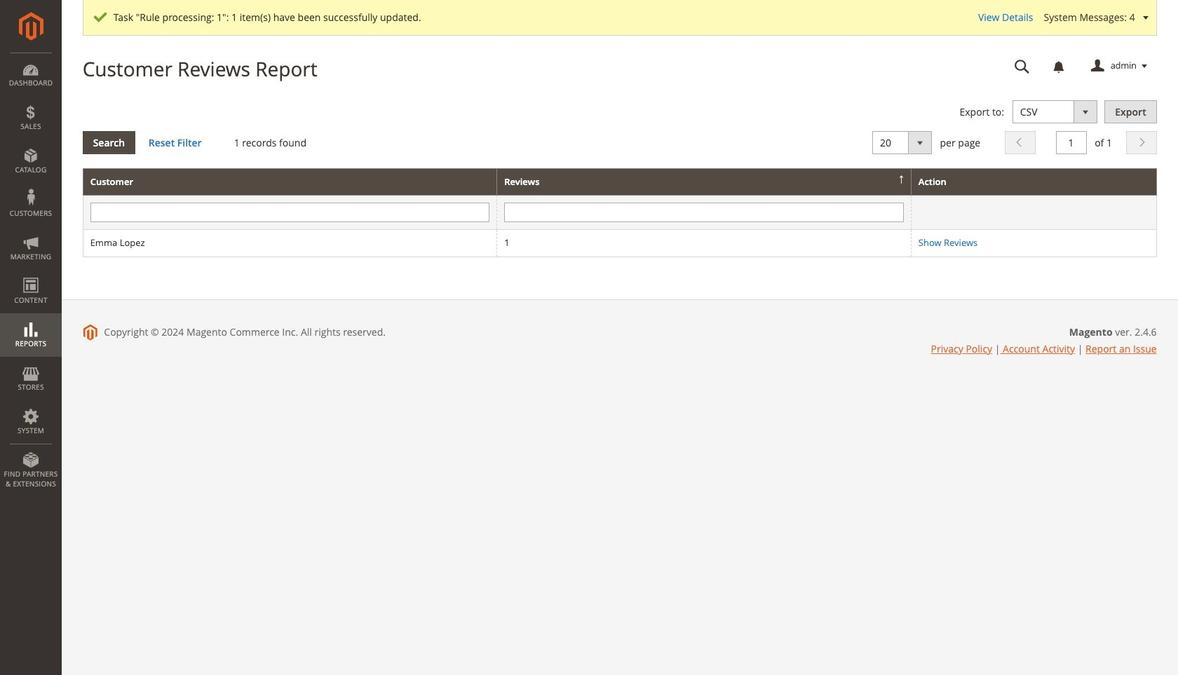 Task type: describe. For each thing, give the bounding box(es) containing it.
magento admin panel image
[[19, 12, 43, 41]]



Task type: locate. For each thing, give the bounding box(es) containing it.
menu bar
[[0, 53, 62, 496]]

None text field
[[1005, 54, 1040, 79], [90, 203, 490, 223], [1005, 54, 1040, 79], [90, 203, 490, 223]]

None text field
[[1056, 131, 1087, 154], [504, 203, 904, 223], [1056, 131, 1087, 154], [504, 203, 904, 223]]



